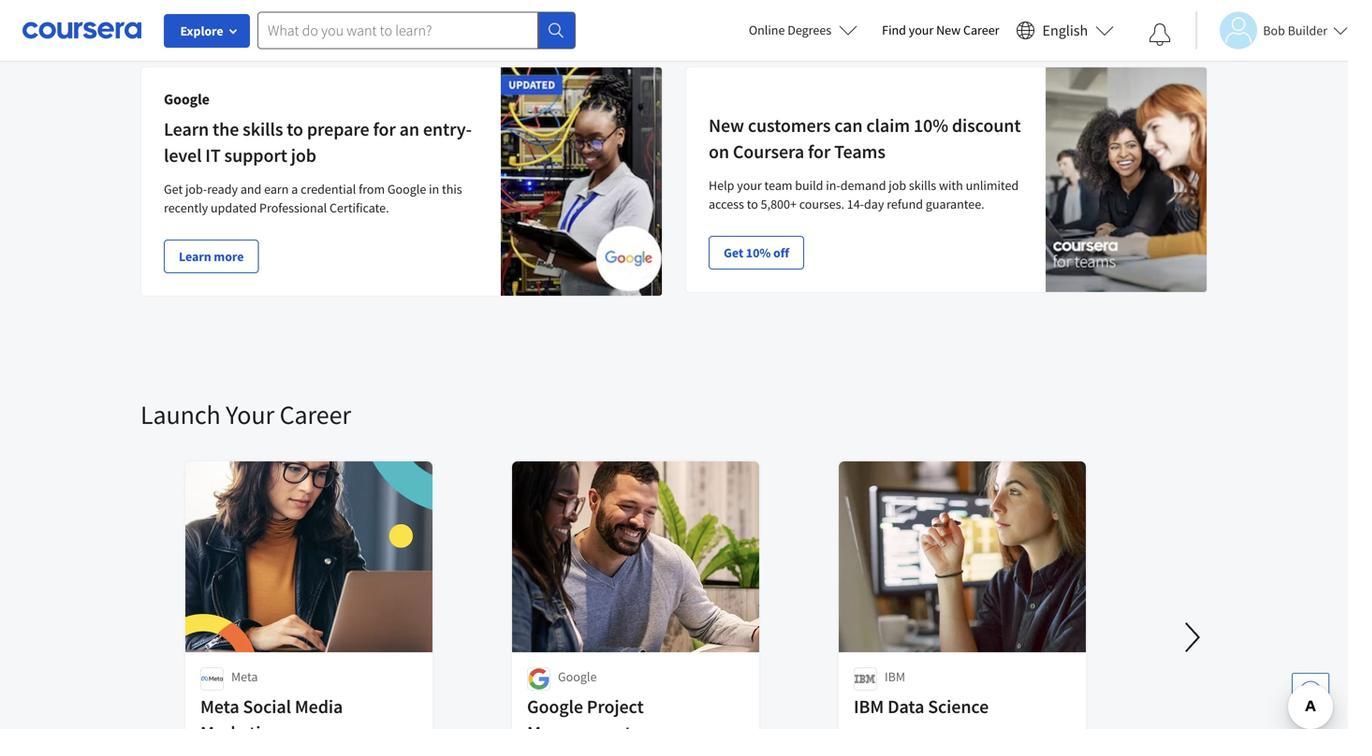Task type: locate. For each thing, give the bounding box(es) containing it.
get up recently
[[164, 181, 183, 198]]

meta for meta social media marketing
[[200, 696, 239, 719]]

ibm down ibm "image"
[[854, 696, 885, 719]]

10% left off
[[746, 245, 771, 261]]

to left prepare
[[287, 118, 303, 141]]

claim
[[867, 114, 911, 137]]

job up refund
[[889, 177, 907, 194]]

1 horizontal spatial get
[[724, 245, 744, 261]]

learn inside 'link'
[[179, 248, 211, 265]]

team
[[765, 177, 793, 194]]

0 horizontal spatial your
[[737, 177, 762, 194]]

1 vertical spatial new
[[709, 114, 745, 137]]

new
[[937, 22, 961, 38], [709, 114, 745, 137]]

skills inside help your team build in-demand job skills with unlimited access to 5,800+ courses. 14-day refund guarantee.
[[910, 177, 937, 194]]

new up on at the top
[[709, 114, 745, 137]]

to
[[287, 118, 303, 141], [747, 196, 759, 213]]

0 horizontal spatial career
[[280, 399, 351, 431]]

get for get 10% off
[[724, 245, 744, 261]]

refund
[[887, 196, 924, 213]]

1 horizontal spatial 10%
[[914, 114, 949, 137]]

1 vertical spatial get
[[724, 245, 744, 261]]

new inside "link"
[[937, 22, 961, 38]]

explore button
[[164, 14, 250, 48]]

1 vertical spatial skills
[[910, 177, 937, 194]]

certificate.
[[330, 200, 389, 216]]

None search field
[[258, 12, 576, 49]]

google
[[164, 90, 210, 109], [388, 181, 427, 198], [558, 669, 597, 686], [527, 696, 584, 719]]

an
[[400, 118, 420, 141]]

job inside "google learn the skills to prepare for an entry- level it support job"
[[291, 144, 317, 167]]

skills up refund
[[910, 177, 937, 194]]

0 horizontal spatial ibm
[[854, 696, 885, 719]]

your
[[226, 399, 275, 431]]

and
[[241, 181, 262, 198]]

0 vertical spatial new
[[937, 22, 961, 38]]

1 horizontal spatial ibm
[[885, 669, 906, 686]]

learn
[[164, 118, 209, 141], [179, 248, 211, 265]]

the
[[213, 118, 239, 141]]

google inside the google project management:
[[527, 696, 584, 719]]

your right help
[[737, 177, 762, 194]]

day
[[865, 196, 885, 213]]

your right the find
[[909, 22, 934, 38]]

1 horizontal spatial for
[[808, 140, 831, 163]]

1 horizontal spatial job
[[889, 177, 907, 194]]

0 vertical spatial skills
[[243, 118, 283, 141]]

career left english
[[964, 22, 1000, 38]]

get left off
[[724, 245, 744, 261]]

coursera
[[733, 140, 805, 163]]

1 vertical spatial meta
[[200, 696, 239, 719]]

1 vertical spatial 10%
[[746, 245, 771, 261]]

1 vertical spatial job
[[889, 177, 907, 194]]

online degrees button
[[734, 9, 873, 51]]

1 vertical spatial learn
[[179, 248, 211, 265]]

get
[[164, 181, 183, 198], [724, 245, 744, 261]]

support
[[224, 144, 287, 167]]

learn up 'level'
[[164, 118, 209, 141]]

science
[[929, 696, 989, 719]]

0 vertical spatial 10%
[[914, 114, 949, 137]]

10%
[[914, 114, 949, 137], [746, 245, 771, 261]]

new right the find
[[937, 22, 961, 38]]

meta inside meta social media marketing
[[200, 696, 239, 719]]

ibm right ibm "image"
[[885, 669, 906, 686]]

job up a
[[291, 144, 317, 167]]

bob builder button
[[1196, 12, 1349, 49]]

prepare
[[307, 118, 370, 141]]

meta
[[231, 669, 258, 686], [200, 696, 239, 719]]

online degrees
[[749, 22, 832, 38]]

your inside help your team build in-demand job skills with unlimited access to 5,800+ courses. 14-day refund guarantee.
[[737, 177, 762, 194]]

customers
[[748, 114, 831, 137]]

google project management:
[[527, 696, 644, 730]]

builder
[[1289, 22, 1328, 39]]

0 vertical spatial get
[[164, 181, 183, 198]]

get inside get job-ready and earn a credential from google in this recently updated professional certificate.
[[164, 181, 183, 198]]

your
[[909, 22, 934, 38], [737, 177, 762, 194]]

What do you want to learn? text field
[[258, 12, 539, 49]]

launch
[[141, 399, 221, 431]]

1 vertical spatial your
[[737, 177, 762, 194]]

updated
[[211, 200, 257, 216]]

management:
[[527, 722, 637, 730]]

get 10% off link
[[709, 236, 805, 270]]

job inside help your team build in-demand job skills with unlimited access to 5,800+ courses. 14-day refund guarantee.
[[889, 177, 907, 194]]

google left in
[[388, 181, 427, 198]]

job-
[[185, 181, 207, 198]]

skills up support
[[243, 118, 283, 141]]

skills
[[243, 118, 283, 141], [910, 177, 937, 194]]

for
[[373, 118, 396, 141], [808, 140, 831, 163]]

0 vertical spatial meta
[[231, 669, 258, 686]]

get for get job-ready and earn a credential from google in this recently updated professional certificate.
[[164, 181, 183, 198]]

1 horizontal spatial new
[[937, 22, 961, 38]]

0 vertical spatial to
[[287, 118, 303, 141]]

learn the skills to prepare for an entry- level it support job link
[[164, 118, 472, 167]]

1 horizontal spatial your
[[909, 22, 934, 38]]

your for help
[[737, 177, 762, 194]]

show notifications image
[[1150, 23, 1172, 46]]

for left an
[[373, 118, 396, 141]]

courses.
[[800, 196, 845, 213]]

in-
[[826, 177, 841, 194]]

google for google learn the skills to prepare for an entry- level it support job
[[164, 90, 210, 109]]

0 vertical spatial career
[[964, 22, 1000, 38]]

career right your
[[280, 399, 351, 431]]

0 vertical spatial your
[[909, 22, 934, 38]]

google up 'level'
[[164, 90, 210, 109]]

meta right meta icon
[[231, 669, 258, 686]]

1 vertical spatial to
[[747, 196, 759, 213]]

0 vertical spatial job
[[291, 144, 317, 167]]

0 horizontal spatial 10%
[[746, 245, 771, 261]]

for up build
[[808, 140, 831, 163]]

0 horizontal spatial job
[[291, 144, 317, 167]]

0 horizontal spatial to
[[287, 118, 303, 141]]

meta image
[[200, 668, 224, 691]]

1 horizontal spatial career
[[964, 22, 1000, 38]]

access
[[709, 196, 745, 213]]

new customers can claim 10% discount on coursera for teams
[[709, 114, 1022, 163]]

guarantee.
[[926, 196, 985, 213]]

google inside "google learn the skills to prepare for an entry- level it support job"
[[164, 90, 210, 109]]

ibm
[[885, 669, 906, 686], [854, 696, 885, 719]]

to right the access
[[747, 196, 759, 213]]

0 horizontal spatial new
[[709, 114, 745, 137]]

job
[[291, 144, 317, 167], [889, 177, 907, 194]]

1 vertical spatial ibm
[[854, 696, 885, 719]]

0 horizontal spatial get
[[164, 181, 183, 198]]

10% right "claim"
[[914, 114, 949, 137]]

career
[[964, 22, 1000, 38], [280, 399, 351, 431]]

level
[[164, 144, 202, 167]]

ibm image
[[854, 668, 878, 691]]

google for google project management:
[[527, 696, 584, 719]]

meta up 'marketing'
[[200, 696, 239, 719]]

your for find
[[909, 22, 934, 38]]

more
[[214, 248, 244, 265]]

0 horizontal spatial skills
[[243, 118, 283, 141]]

meta social media marketing
[[200, 696, 343, 730]]

your inside "link"
[[909, 22, 934, 38]]

google down google image
[[527, 696, 584, 719]]

google learn the skills to prepare for an entry- level it support job
[[164, 90, 472, 167]]

0 vertical spatial ibm
[[885, 669, 906, 686]]

0 vertical spatial learn
[[164, 118, 209, 141]]

0 horizontal spatial for
[[373, 118, 396, 141]]

1 horizontal spatial skills
[[910, 177, 937, 194]]

learn left the more
[[179, 248, 211, 265]]

1 horizontal spatial to
[[747, 196, 759, 213]]

new inside new customers can claim 10% discount on coursera for teams
[[709, 114, 745, 137]]

next slide image
[[1171, 615, 1216, 660]]

google up the google project management:
[[558, 669, 597, 686]]

google inside get job-ready and earn a credential from google in this recently updated professional certificate.
[[388, 181, 427, 198]]



Task type: vqa. For each thing, say whether or not it's contained in the screenshot.
the get 10% off link
yes



Task type: describe. For each thing, give the bounding box(es) containing it.
teams
[[835, 140, 886, 163]]

learn more
[[179, 248, 244, 265]]

to inside help your team build in-demand job skills with unlimited access to 5,800+ courses. 14-day refund guarantee.
[[747, 196, 759, 213]]

can
[[835, 114, 863, 137]]

discount
[[953, 114, 1022, 137]]

10% inside new customers can claim 10% discount on coursera for teams
[[914, 114, 949, 137]]

get job-ready and earn a credential from google in this recently updated professional certificate.
[[164, 181, 462, 216]]

launch your career carousel element
[[141, 342, 1349, 730]]

ibm for ibm data science
[[854, 696, 885, 719]]

5,800+
[[761, 196, 797, 213]]

help center image
[[1300, 681, 1323, 704]]

learn more link
[[164, 240, 259, 274]]

to inside "google learn the skills to prepare for an entry- level it support job"
[[287, 118, 303, 141]]

build
[[796, 177, 824, 194]]

for inside "google learn the skills to prepare for an entry- level it support job"
[[373, 118, 396, 141]]

skills inside "google learn the skills to prepare for an entry- level it support job"
[[243, 118, 283, 141]]

it
[[205, 144, 221, 167]]

14-
[[848, 196, 865, 213]]

launch your career
[[141, 399, 351, 431]]

google image
[[527, 668, 551, 691]]

find your new career link
[[873, 19, 1009, 42]]

get 10% off
[[724, 245, 790, 261]]

marketing
[[200, 722, 281, 730]]

ibm for ibm
[[885, 669, 906, 686]]

english button
[[1009, 0, 1122, 61]]

help
[[709, 177, 735, 194]]

degrees
[[788, 22, 832, 38]]

explore
[[180, 22, 223, 39]]

ready
[[207, 181, 238, 198]]

earn
[[264, 181, 289, 198]]

bob
[[1264, 22, 1286, 39]]

unlimited
[[966, 177, 1019, 194]]

social
[[243, 696, 291, 719]]

on
[[709, 140, 730, 163]]

learn inside "google learn the skills to prepare for an entry- level it support job"
[[164, 118, 209, 141]]

for inside new customers can claim 10% discount on coursera for teams
[[808, 140, 831, 163]]

credential
[[301, 181, 356, 198]]

this
[[442, 181, 462, 198]]

new customers can claim 10% discount on coursera for teams link
[[709, 114, 1022, 163]]

1 vertical spatial career
[[280, 399, 351, 431]]

in
[[429, 181, 440, 198]]

find your new career
[[883, 22, 1000, 38]]

bob builder
[[1264, 22, 1328, 39]]

data
[[888, 696, 925, 719]]

career inside "link"
[[964, 22, 1000, 38]]

with
[[940, 177, 964, 194]]

help your team build in-demand job skills with unlimited access to 5,800+ courses. 14-day refund guarantee.
[[709, 177, 1019, 213]]

project
[[587, 696, 644, 719]]

meta for meta
[[231, 669, 258, 686]]

coursera image
[[22, 15, 141, 45]]

google for google
[[558, 669, 597, 686]]

a
[[292, 181, 298, 198]]

demand
[[841, 177, 887, 194]]

entry-
[[423, 118, 472, 141]]

find
[[883, 22, 907, 38]]

off
[[774, 245, 790, 261]]

media
[[295, 696, 343, 719]]

english
[[1043, 21, 1089, 40]]

ibm data science
[[854, 696, 989, 719]]

recently
[[164, 200, 208, 216]]

professional
[[260, 200, 327, 216]]

online
[[749, 22, 785, 38]]

from
[[359, 181, 385, 198]]



